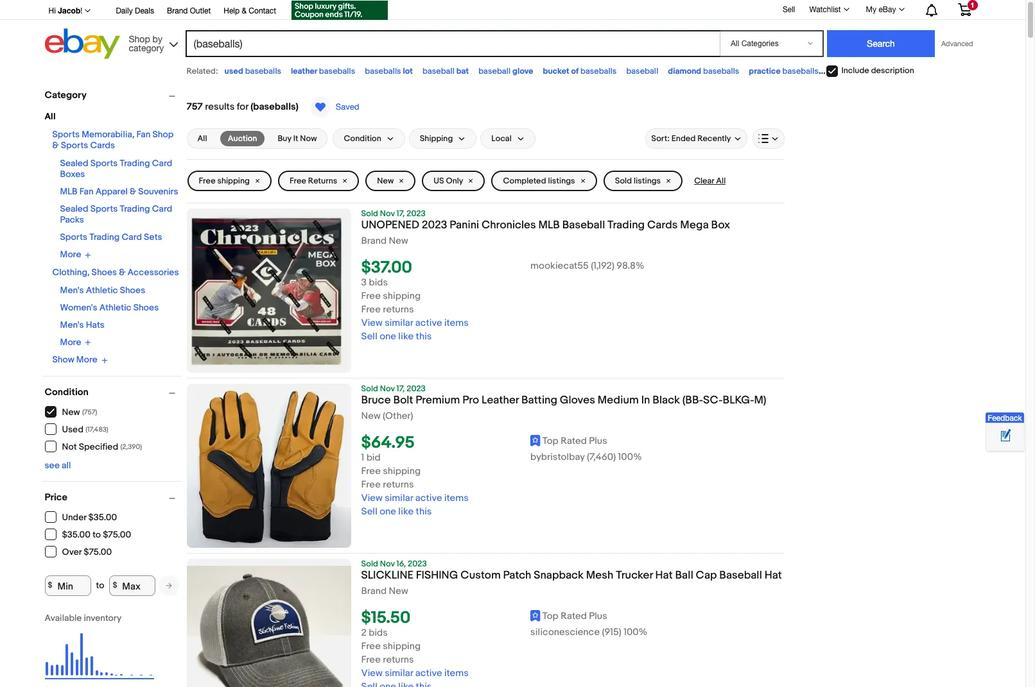 Task type: describe. For each thing, give the bounding box(es) containing it.
bolt
[[393, 394, 413, 407]]

new inside sold  nov 16, 2023 slickline fishing custom patch snapback mesh trucker hat ball cap baseball hat brand new
[[389, 586, 408, 598]]

used baseballs
[[224, 66, 281, 76]]

clothing, shoes & accessories link
[[52, 267, 179, 278]]

fan inside sports memorabilia, fan shop & sports cards
[[136, 129, 150, 140]]

1 horizontal spatial condition
[[344, 134, 381, 144]]

baseball for glove
[[479, 66, 511, 76]]

apparel
[[95, 186, 128, 197]]

shipping inside the bybristolbay (7,460) 100% free shipping free returns view similar active items sell one like this
[[383, 466, 421, 478]]

show
[[52, 355, 74, 366]]

2
[[361, 628, 367, 640]]

items for $15.50
[[444, 668, 469, 680]]

daily deals
[[116, 6, 154, 15]]

$ for "minimum value in $" text box
[[48, 581, 52, 591]]

mlb inside sealed sports trading card boxes mlb fan apparel & souvenirs sealed sports trading card packs sports trading card sets
[[60, 186, 77, 197]]

Auction selected text field
[[228, 133, 257, 144]]

used (17,483)
[[62, 424, 108, 435]]

0 vertical spatial shoes
[[92, 267, 117, 278]]

100% for $64.95
[[618, 452, 642, 464]]

trading down mlb fan apparel & souvenirs 'link'
[[120, 204, 150, 214]]

2 bids
[[361, 628, 388, 640]]

trading inside sold  nov 17, 2023 unopened 2023 panini chronicles mlb baseball trading cards mega box brand new
[[608, 219, 645, 232]]

leather baseballs
[[291, 66, 355, 76]]

2023 left panini
[[422, 219, 447, 232]]

bruce bolt premium pro leather batting gloves medium in black (bb-sc-blkg-m) image
[[187, 384, 351, 548]]

sold  nov 17, 2023 bruce bolt premium pro leather batting gloves medium in black (bb-sc-blkg-m) new (other)
[[361, 384, 766, 423]]

pro
[[462, 394, 479, 407]]

fishing
[[416, 570, 458, 582]]

baseballs for leather baseballs
[[319, 66, 355, 76]]

jacob
[[58, 6, 80, 15]]

trading down sealed sports trading card packs link
[[89, 232, 120, 243]]

unopened 2023 panini chronicles mlb baseball trading cards mega box image
[[187, 209, 351, 373]]

outlet
[[190, 6, 211, 15]]

to inside $35.00 to $75.00 link
[[93, 530, 101, 541]]

bids inside mookiecat55 (1,192) 98.8% 3 bids free shipping free returns view similar active items sell one like this
[[369, 277, 388, 289]]

sealed sports trading card boxes mlb fan apparel & souvenirs sealed sports trading card packs sports trading card sets
[[60, 158, 178, 243]]

get the coupon image
[[292, 1, 388, 20]]

not specified (2,390)
[[62, 442, 142, 453]]

1 view similar active items link from the top
[[361, 317, 469, 330]]

baseball bat
[[423, 66, 469, 76]]

gloves
[[560, 394, 595, 407]]

all
[[62, 460, 71, 471]]

brand inside sold  nov 16, 2023 slickline fishing custom patch snapback mesh trucker hat ball cap baseball hat brand new
[[361, 586, 387, 598]]

baseball for bat
[[423, 66, 455, 76]]

17, for $37.00
[[397, 209, 405, 219]]

like inside the bybristolbay (7,460) 100% free shipping free returns view similar active items sell one like this
[[398, 506, 414, 518]]

shop by category button
[[123, 29, 181, 56]]

advanced
[[941, 40, 973, 48]]

2023 for $64.95
[[407, 384, 426, 394]]

advanced link
[[935, 31, 980, 57]]

$37.00
[[361, 258, 412, 278]]

sports down category
[[52, 129, 80, 140]]

(17,483)
[[86, 426, 108, 434]]

women's athletic shoes link
[[60, 302, 159, 313]]

see
[[45, 460, 60, 471]]

2 sell one like this link from the top
[[361, 506, 432, 518]]

1 more button from the top
[[60, 249, 91, 260]]

clear all link
[[689, 171, 731, 191]]

baseball inside sold  nov 16, 2023 slickline fishing custom patch snapback mesh trucker hat ball cap baseball hat brand new
[[719, 570, 762, 582]]

Maximum Value in $ text field
[[109, 576, 156, 596]]

new inside sold  nov 17, 2023 unopened 2023 panini chronicles mlb baseball trading cards mega box brand new
[[389, 235, 408, 247]]

mesh
[[586, 570, 614, 582]]

sealed sports trading card packs link
[[60, 204, 172, 225]]

1 link
[[950, 0, 979, 19]]

buy
[[278, 134, 291, 144]]

see all
[[45, 460, 71, 471]]

sell link
[[777, 5, 801, 14]]

sports down apparel
[[90, 204, 118, 214]]

0 vertical spatial athletic
[[86, 285, 118, 296]]

bruce
[[361, 394, 391, 407]]

men's athletic shoes link
[[60, 285, 145, 296]]

related:
[[187, 66, 218, 76]]

1 for 1
[[971, 1, 975, 9]]

active for $15.50
[[415, 668, 442, 680]]

only
[[446, 176, 463, 186]]

2 vertical spatial card
[[122, 232, 142, 243]]

$64.95
[[361, 434, 415, 453]]

main content containing $37.00
[[187, 83, 784, 688]]

(915)
[[602, 627, 622, 639]]

category
[[45, 89, 87, 101]]

clear all
[[694, 176, 726, 186]]

ball
[[675, 570, 693, 582]]

nov for $37.00
[[380, 209, 395, 219]]

1 sealed from the top
[[60, 158, 88, 169]]

this inside mookiecat55 (1,192) 98.8% 3 bids free shipping free returns view similar active items sell one like this
[[416, 331, 432, 343]]

local
[[491, 134, 512, 144]]

daily
[[116, 6, 133, 15]]

watchlist link
[[802, 2, 855, 17]]

results
[[205, 101, 235, 113]]

cards inside sports memorabilia, fan shop & sports cards
[[90, 140, 115, 151]]

over
[[62, 547, 82, 558]]

sets
[[144, 232, 162, 243]]

1 vertical spatial condition button
[[45, 386, 181, 398]]

(bb-
[[682, 394, 703, 407]]

sold for $15.50
[[361, 559, 378, 570]]

show more button
[[52, 354, 108, 366]]

2 vertical spatial all
[[716, 176, 726, 186]]

rated for $15.50
[[561, 611, 587, 623]]

sports down packs
[[60, 232, 87, 243]]

available
[[45, 613, 82, 624]]

hats
[[86, 319, 105, 330]]

3 baseball from the left
[[626, 66, 658, 76]]

over $75.00
[[62, 547, 112, 558]]

2 sealed from the top
[[60, 204, 88, 214]]

sc-
[[703, 394, 723, 407]]

baseball inside sold  nov 17, 2023 unopened 2023 panini chronicles mlb baseball trading cards mega box brand new
[[562, 219, 605, 232]]

bruce bolt premium pro leather batting gloves medium in black (bb-sc-blkg-m) link
[[361, 394, 784, 411]]

siliconescience
[[531, 627, 600, 639]]

baseballs for practice baseballs
[[783, 66, 819, 76]]

similar for $64.95
[[385, 493, 413, 505]]

auction link
[[220, 131, 265, 146]]

sports trading card sets link
[[60, 232, 162, 243]]

inventory
[[84, 613, 122, 624]]

new inside sold  nov 17, 2023 bruce bolt premium pro leather batting gloves medium in black (bb-sc-blkg-m) new (other)
[[361, 410, 381, 423]]

sold  nov 17, 2023 unopened 2023 panini chronicles mlb baseball trading cards mega box brand new
[[361, 209, 730, 247]]

brand inside sold  nov 17, 2023 unopened 2023 panini chronicles mlb baseball trading cards mega box brand new
[[361, 235, 387, 247]]

shipping inside siliconescience (915) 100% free shipping free returns view similar active items
[[383, 641, 421, 653]]

slickline
[[361, 570, 413, 582]]

slickline fishing custom patch snapback mesh trucker hat ball cap baseball hat heading
[[361, 570, 782, 582]]

top rated plus for $64.95
[[543, 436, 607, 448]]

us only
[[434, 176, 463, 186]]

packs
[[60, 214, 84, 225]]

listings for sold listings
[[634, 176, 661, 186]]

free returns
[[290, 176, 337, 186]]

mlb inside sold  nov 17, 2023 unopened 2023 panini chronicles mlb baseball trading cards mega box brand new
[[539, 219, 560, 232]]

local button
[[481, 128, 535, 149]]

view similar active items link for $15.50
[[361, 668, 469, 680]]

1 for 1 bid
[[361, 452, 364, 464]]

nov for $64.95
[[380, 384, 395, 394]]

fan inside sealed sports trading card boxes mlb fan apparel & souvenirs sealed sports trading card packs sports trading card sets
[[79, 186, 93, 197]]

1 sell one like this link from the top
[[361, 331, 432, 343]]

auction
[[228, 134, 257, 144]]

sports down sports memorabilia, fan shop & sports cards
[[90, 158, 118, 169]]

items inside mookiecat55 (1,192) 98.8% 3 bids free shipping free returns view similar active items sell one like this
[[444, 317, 469, 330]]

my ebay
[[866, 5, 896, 14]]

one inside the bybristolbay (7,460) 100% free shipping free returns view similar active items sell one like this
[[380, 506, 396, 518]]

brand outlet
[[167, 6, 211, 15]]

this inside the bybristolbay (7,460) 100% free shipping free returns view similar active items sell one like this
[[416, 506, 432, 518]]

of
[[571, 66, 579, 76]]

17, for $64.95
[[397, 384, 405, 394]]

over $75.00 link
[[45, 546, 113, 558]]

watchlist
[[809, 5, 841, 14]]

0 vertical spatial card
[[152, 158, 172, 169]]

help & contact
[[224, 6, 276, 15]]

top rated plus image
[[531, 435, 541, 447]]

sold listings link
[[603, 171, 683, 191]]

0 vertical spatial $75.00
[[103, 530, 131, 541]]

men's athletic shoes women's athletic shoes men's hats
[[60, 285, 159, 330]]

new (757)
[[62, 407, 97, 418]]

shop by category
[[129, 34, 164, 53]]

1 vertical spatial to
[[96, 581, 104, 591]]

include
[[842, 66, 869, 76]]

bucket of baseballs
[[543, 66, 617, 76]]

items for $64.95
[[444, 493, 469, 505]]

new link
[[366, 171, 416, 191]]

sell inside the bybristolbay (7,460) 100% free shipping free returns view similar active items sell one like this
[[361, 506, 377, 518]]

2 more button from the top
[[60, 337, 91, 348]]

100% for $15.50
[[624, 627, 647, 639]]

baseballs for rawlings baseballs
[[862, 66, 898, 76]]

shipping button
[[409, 128, 477, 149]]

baseball link
[[626, 66, 658, 76]]

view similar active items link for $64.95
[[361, 493, 469, 505]]

1 hat from the left
[[655, 570, 673, 582]]

top for $64.95
[[543, 436, 559, 448]]



Task type: vqa. For each thing, say whether or not it's contained in the screenshot.
Owned to the top
no



Task type: locate. For each thing, give the bounding box(es) containing it.
3 view from the top
[[361, 668, 383, 680]]

condition button down "saved"
[[333, 128, 405, 149]]

returns down 2 bids at the bottom
[[383, 654, 414, 667]]

sealed down 'boxes'
[[60, 204, 88, 214]]

all right clear
[[716, 176, 726, 186]]

all down "757"
[[197, 134, 207, 144]]

brand left the outlet
[[167, 6, 188, 15]]

$35.00
[[88, 512, 117, 523], [62, 530, 91, 541]]

listings right completed
[[548, 176, 575, 186]]

now
[[300, 134, 317, 144]]

1 plus from the top
[[589, 436, 607, 448]]

bat
[[456, 66, 469, 76]]

2 rated from the top
[[561, 611, 587, 623]]

0 horizontal spatial condition button
[[45, 386, 181, 398]]

nov left 16, at the left of the page
[[380, 559, 395, 570]]

more button up clothing,
[[60, 249, 91, 260]]

shop inside shop by category
[[129, 34, 150, 44]]

1 vertical spatial nov
[[380, 384, 395, 394]]

2 baseball from the left
[[479, 66, 511, 76]]

0 vertical spatial condition button
[[333, 128, 405, 149]]

none submit inside "shop by category" banner
[[827, 30, 935, 57]]

top for $15.50
[[543, 611, 559, 623]]

top rated plus image
[[531, 610, 541, 622]]

more up clothing,
[[60, 249, 81, 260]]

new up "used"
[[62, 407, 80, 418]]

active inside siliconescience (915) 100% free shipping free returns view similar active items
[[415, 668, 442, 680]]

athletic up women's athletic shoes "link"
[[86, 285, 118, 296]]

view inside the bybristolbay (7,460) 100% free shipping free returns view similar active items sell one like this
[[361, 493, 383, 505]]

sell inside mookiecat55 (1,192) 98.8% 3 bids free shipping free returns view similar active items sell one like this
[[361, 331, 377, 343]]

rated
[[561, 436, 587, 448], [561, 611, 587, 623]]

shipping down the $37.00
[[383, 290, 421, 303]]

shoes down accessories
[[133, 302, 159, 313]]

& down category
[[52, 140, 59, 151]]

shipping down $64.95 on the bottom left of the page
[[383, 466, 421, 478]]

sell
[[783, 5, 795, 14], [361, 331, 377, 343], [361, 506, 377, 518]]

0 vertical spatial to
[[93, 530, 101, 541]]

plus for $64.95
[[589, 436, 607, 448]]

1 returns from the top
[[383, 304, 414, 316]]

1 vertical spatial sell one like this link
[[361, 506, 432, 518]]

1 vertical spatial 1
[[361, 452, 364, 464]]

0 horizontal spatial baseball
[[423, 66, 455, 76]]

baseballs left lot
[[365, 66, 401, 76]]

returns inside siliconescience (915) 100% free shipping free returns view similar active items
[[383, 654, 414, 667]]

athletic down men's athletic shoes 'link'
[[99, 302, 131, 313]]

include description
[[842, 66, 914, 76]]

brand down unopened
[[361, 235, 387, 247]]

fan right the memorabilia,
[[136, 129, 150, 140]]

0 vertical spatial baseball
[[562, 219, 605, 232]]

0 horizontal spatial hat
[[655, 570, 673, 582]]

cards inside sold  nov 17, 2023 unopened 2023 panini chronicles mlb baseball trading cards mega box brand new
[[647, 219, 678, 232]]

all down category
[[45, 111, 56, 122]]

1 horizontal spatial baseball
[[719, 570, 762, 582]]

$15.50
[[361, 609, 411, 629]]

view for $64.95
[[361, 493, 383, 505]]

$ up available
[[48, 581, 52, 591]]

similar down 2 bids at the bottom
[[385, 668, 413, 680]]

2 active from the top
[[415, 493, 442, 505]]

sold for $37.00
[[361, 209, 378, 219]]

like
[[398, 331, 414, 343], [398, 506, 414, 518]]

3 similar from the top
[[385, 668, 413, 680]]

1 top rated plus from the top
[[543, 436, 607, 448]]

cards left mega
[[647, 219, 678, 232]]

card
[[152, 158, 172, 169], [152, 204, 172, 214], [122, 232, 142, 243]]

$75.00 down under $35.00
[[103, 530, 131, 541]]

$35.00 up $35.00 to $75.00
[[88, 512, 117, 523]]

1 inside account navigation
[[971, 1, 975, 9]]

2 view similar active items link from the top
[[361, 493, 469, 505]]

2 like from the top
[[398, 506, 414, 518]]

sell inside account navigation
[[783, 5, 795, 14]]

sort: ended recently
[[651, 134, 731, 144]]

1 view from the top
[[361, 317, 383, 330]]

baseball left glove
[[479, 66, 511, 76]]

2 vertical spatial shoes
[[133, 302, 159, 313]]

buy it now link
[[270, 131, 325, 146]]

1 items from the top
[[444, 317, 469, 330]]

2023 right 16, at the left of the page
[[408, 559, 427, 570]]

practice
[[749, 66, 781, 76]]

1 nov from the top
[[380, 209, 395, 219]]

condition up new (757)
[[45, 386, 89, 398]]

1 baseball from the left
[[423, 66, 455, 76]]

0 vertical spatial all
[[45, 111, 56, 122]]

shipping down 2 bids at the bottom
[[383, 641, 421, 653]]

similar inside the bybristolbay (7,460) 100% free shipping free returns view similar active items sell one like this
[[385, 493, 413, 505]]

returns
[[308, 176, 337, 186]]

similar inside mookiecat55 (1,192) 98.8% 3 bids free shipping free returns view similar active items sell one like this
[[385, 317, 413, 330]]

0 vertical spatial nov
[[380, 209, 395, 219]]

$
[[48, 581, 52, 591], [113, 581, 117, 591]]

listing options selector. list view selected. image
[[758, 134, 779, 144]]

2 vertical spatial returns
[[383, 654, 414, 667]]

3 nov from the top
[[380, 559, 395, 570]]

1 vertical spatial plus
[[589, 611, 607, 623]]

hi jacob !
[[48, 6, 82, 15]]

100% right (7,460)
[[618, 452, 642, 464]]

view inside mookiecat55 (1,192) 98.8% 3 bids free shipping free returns view similar active items sell one like this
[[361, 317, 383, 330]]

1 vertical spatial bids
[[369, 628, 388, 640]]

& up men's athletic shoes 'link'
[[119, 267, 126, 278]]

1 top from the top
[[543, 436, 559, 448]]

0 horizontal spatial 1
[[361, 452, 364, 464]]

listings for completed listings
[[548, 176, 575, 186]]

2023 for $37.00
[[407, 209, 426, 219]]

1 vertical spatial shoes
[[120, 285, 145, 296]]

sell one like this link
[[361, 331, 432, 343], [361, 506, 432, 518]]

None submit
[[827, 30, 935, 57]]

to right "minimum value in $" text box
[[96, 581, 104, 591]]

$75.00 inside "link"
[[84, 547, 112, 558]]

for
[[237, 101, 248, 113]]

0 vertical spatial top
[[543, 436, 559, 448]]

nov for $15.50
[[380, 559, 395, 570]]

17, inside sold  nov 17, 2023 bruce bolt premium pro leather batting gloves medium in black (bb-sc-blkg-m) new (other)
[[397, 384, 405, 394]]

0 vertical spatial brand
[[167, 6, 188, 15]]

1 vertical spatial similar
[[385, 493, 413, 505]]

mookiecat55
[[531, 260, 589, 272]]

nov down new link
[[380, 209, 395, 219]]

1 vertical spatial this
[[416, 506, 432, 518]]

shipping down auction selected text box
[[217, 176, 250, 186]]

baseballs right leather
[[319, 66, 355, 76]]

1 vertical spatial rated
[[561, 611, 587, 623]]

like inside mookiecat55 (1,192) 98.8% 3 bids free shipping free returns view similar active items sell one like this
[[398, 331, 414, 343]]

0 horizontal spatial baseball
[[562, 219, 605, 232]]

2023 up (other)
[[407, 384, 426, 394]]

mlb right chronicles
[[539, 219, 560, 232]]

sell down 3 on the left of page
[[361, 331, 377, 343]]

view inside siliconescience (915) 100% free shipping free returns view similar active items
[[361, 668, 383, 680]]

similar inside siliconescience (915) 100% free shipping free returns view similar active items
[[385, 668, 413, 680]]

card down souvenirs
[[152, 204, 172, 214]]

more button up show more
[[60, 337, 91, 348]]

sold inside sold  nov 17, 2023 bruce bolt premium pro leather batting gloves medium in black (bb-sc-blkg-m) new (other)
[[361, 384, 378, 394]]

4 baseballs from the left
[[581, 66, 617, 76]]

& inside sealed sports trading card boxes mlb fan apparel & souvenirs sealed sports trading card packs sports trading card sets
[[130, 186, 136, 197]]

1 vertical spatial fan
[[79, 186, 93, 197]]

more right show
[[76, 355, 97, 366]]

mlb down 'boxes'
[[60, 186, 77, 197]]

0 vertical spatial plus
[[589, 436, 607, 448]]

0 vertical spatial view similar active items link
[[361, 317, 469, 330]]

6 baseballs from the left
[[783, 66, 819, 76]]

feedback
[[988, 414, 1022, 423]]

0 horizontal spatial listings
[[548, 176, 575, 186]]

$35.00 to $75.00 link
[[45, 529, 132, 541]]

mookiecat55 (1,192) 98.8% 3 bids free shipping free returns view similar active items sell one like this
[[361, 260, 644, 343]]

2 hat from the left
[[765, 570, 782, 582]]

1 listings from the left
[[548, 176, 575, 186]]

baseballs for diamond baseballs
[[703, 66, 739, 76]]

help & contact link
[[224, 4, 276, 19]]

baseballs right "used"
[[245, 66, 281, 76]]

0 vertical spatial active
[[415, 317, 442, 330]]

1 vertical spatial returns
[[383, 479, 414, 491]]

lot
[[403, 66, 413, 76]]

1 horizontal spatial hat
[[765, 570, 782, 582]]

& right help on the top of page
[[242, 6, 247, 15]]

1 vertical spatial condition
[[45, 386, 89, 398]]

1 vertical spatial like
[[398, 506, 414, 518]]

returns down $64.95 on the bottom left of the page
[[383, 479, 414, 491]]

completed
[[503, 176, 546, 186]]

view down 3 on the left of page
[[361, 317, 383, 330]]

2 vertical spatial active
[[415, 668, 442, 680]]

1 active from the top
[[415, 317, 442, 330]]

1 vertical spatial all
[[197, 134, 207, 144]]

trading down sports memorabilia, fan shop & sports cards
[[120, 158, 150, 169]]

1 vertical spatial more button
[[60, 337, 91, 348]]

16,
[[397, 559, 406, 570]]

bids right 2
[[369, 628, 388, 640]]

listings down sort:
[[634, 176, 661, 186]]

1 vertical spatial sell
[[361, 331, 377, 343]]

returns down the $37.00
[[383, 304, 414, 316]]

condition down "saved"
[[344, 134, 381, 144]]

bid
[[366, 452, 381, 464]]

shop by category banner
[[41, 0, 981, 62]]

card up souvenirs
[[152, 158, 172, 169]]

100% inside siliconescience (915) 100% free shipping free returns view similar active items
[[624, 627, 647, 639]]

this
[[416, 331, 432, 343], [416, 506, 432, 518]]

fan down 'boxes'
[[79, 186, 93, 197]]

2 top rated plus from the top
[[543, 611, 607, 623]]

1 vertical spatial brand
[[361, 235, 387, 247]]

like up 16, at the left of the page
[[398, 506, 414, 518]]

view for $15.50
[[361, 668, 383, 680]]

sell left watchlist at the top right
[[783, 5, 795, 14]]

shop left "all" link
[[152, 129, 173, 140]]

new up unopened
[[377, 176, 394, 186]]

0 vertical spatial sell
[[783, 5, 795, 14]]

rated for $64.95
[[561, 436, 587, 448]]

trucker
[[616, 570, 653, 582]]

men's hats link
[[60, 319, 105, 330]]

siliconescience (915) 100% free shipping free returns view similar active items
[[361, 627, 647, 680]]

baseballs right rawlings
[[862, 66, 898, 76]]

under
[[62, 512, 86, 523]]

unopened 2023 panini chronicles mlb baseball trading cards mega box heading
[[361, 219, 730, 232]]

nov inside sold  nov 17, 2023 bruce bolt premium pro leather batting gloves medium in black (bb-sc-blkg-m) new (other)
[[380, 384, 395, 394]]

trading up 98.8%
[[608, 219, 645, 232]]

custom
[[461, 570, 501, 582]]

2 this from the top
[[416, 506, 432, 518]]

2023 down new link
[[407, 209, 426, 219]]

0 vertical spatial shop
[[129, 34, 150, 44]]

slickline fishing custom patch snapback mesh trucker hat ball cap baseball hat image
[[187, 566, 351, 688]]

sold inside sold  nov 16, 2023 slickline fishing custom patch snapback mesh trucker hat ball cap baseball hat brand new
[[361, 559, 378, 570]]

2 horizontal spatial all
[[716, 176, 726, 186]]

view down 2 bids at the bottom
[[361, 668, 383, 680]]

sealed
[[60, 158, 88, 169], [60, 204, 88, 214]]

1 horizontal spatial shop
[[152, 129, 173, 140]]

$35.00 up over $75.00 "link"
[[62, 530, 91, 541]]

0 horizontal spatial cards
[[90, 140, 115, 151]]

757
[[187, 101, 203, 113]]

sort: ended recently button
[[646, 128, 747, 149]]

brand down slickline
[[361, 586, 387, 598]]

1 this from the top
[[416, 331, 432, 343]]

chronicles
[[482, 219, 536, 232]]

2 $ from the left
[[113, 581, 117, 591]]

1 bids from the top
[[369, 277, 388, 289]]

1 vertical spatial top rated plus
[[543, 611, 607, 623]]

shop left by
[[129, 34, 150, 44]]

unopened
[[361, 219, 419, 232]]

2 top from the top
[[543, 611, 559, 623]]

2023 inside sold  nov 17, 2023 bruce bolt premium pro leather batting gloves medium in black (bb-sc-blkg-m) new (other)
[[407, 384, 426, 394]]

active inside the bybristolbay (7,460) 100% free shipping free returns view similar active items sell one like this
[[415, 493, 442, 505]]

(757)
[[82, 408, 97, 417]]

2 men's from the top
[[60, 319, 84, 330]]

sealed down the memorabilia,
[[60, 158, 88, 169]]

0 vertical spatial bids
[[369, 277, 388, 289]]

2 baseballs from the left
[[319, 66, 355, 76]]

0 vertical spatial more
[[60, 249, 81, 260]]

baseballs right 'diamond'
[[703, 66, 739, 76]]

1 like from the top
[[398, 331, 414, 343]]

view similar active items link down 2 bids at the bottom
[[361, 668, 469, 680]]

nov
[[380, 209, 395, 219], [380, 384, 395, 394], [380, 559, 395, 570]]

baseball right cap
[[719, 570, 762, 582]]

free shipping link
[[187, 171, 272, 191]]

0 horizontal spatial condition
[[45, 386, 89, 398]]

0 vertical spatial one
[[380, 331, 396, 343]]

1 vertical spatial cards
[[647, 219, 678, 232]]

souvenirs
[[138, 186, 178, 197]]

bruce bolt premium pro leather batting gloves medium in black (bb-sc-blkg-m) heading
[[361, 394, 766, 407]]

0 horizontal spatial shop
[[129, 34, 150, 44]]

1 vertical spatial 17,
[[397, 384, 405, 394]]

1 vertical spatial one
[[380, 506, 396, 518]]

sports up 'boxes'
[[61, 140, 88, 151]]

new
[[377, 176, 394, 186], [389, 235, 408, 247], [62, 407, 80, 418], [361, 410, 381, 423], [389, 586, 408, 598]]

!
[[80, 6, 82, 15]]

0 vertical spatial $35.00
[[88, 512, 117, 523]]

brand inside account navigation
[[167, 6, 188, 15]]

2 vertical spatial view
[[361, 668, 383, 680]]

2023 inside sold  nov 16, 2023 slickline fishing custom patch snapback mesh trucker hat ball cap baseball hat brand new
[[408, 559, 427, 570]]

unopened 2023 panini chronicles mlb baseball trading cards mega box link
[[361, 219, 784, 236]]

3
[[361, 277, 367, 289]]

& inside sports memorabilia, fan shop & sports cards
[[52, 140, 59, 151]]

one inside mookiecat55 (1,192) 98.8% 3 bids free shipping free returns view similar active items sell one like this
[[380, 331, 396, 343]]

1 vertical spatial top
[[543, 611, 559, 623]]

athletic
[[86, 285, 118, 296], [99, 302, 131, 313]]

cards up the sealed sports trading card boxes link at the top
[[90, 140, 115, 151]]

0 vertical spatial similar
[[385, 317, 413, 330]]

listings
[[548, 176, 575, 186], [634, 176, 661, 186]]

1 left the bid
[[361, 452, 364, 464]]

1 vertical spatial baseball
[[719, 570, 762, 582]]

recently
[[698, 134, 731, 144]]

cap
[[696, 570, 717, 582]]

5 baseballs from the left
[[703, 66, 739, 76]]

2 vertical spatial more
[[76, 355, 97, 366]]

2 view from the top
[[361, 493, 383, 505]]

2 similar from the top
[[385, 493, 413, 505]]

1 one from the top
[[380, 331, 396, 343]]

1 vertical spatial sealed
[[60, 204, 88, 214]]

1 vertical spatial 100%
[[624, 627, 647, 639]]

returns for $64.95
[[383, 479, 414, 491]]

0 horizontal spatial mlb
[[60, 186, 77, 197]]

clothing,
[[52, 267, 90, 278]]

show more
[[52, 355, 97, 366]]

3 returns from the top
[[383, 654, 414, 667]]

sell one like this link up 16, at the left of the page
[[361, 506, 432, 518]]

1 vertical spatial athletic
[[99, 302, 131, 313]]

2 vertical spatial brand
[[361, 586, 387, 598]]

2 plus from the top
[[589, 611, 607, 623]]

1 horizontal spatial 1
[[971, 1, 975, 9]]

1 vertical spatial mlb
[[539, 219, 560, 232]]

nov inside sold  nov 17, 2023 unopened 2023 panini chronicles mlb baseball trading cards mega box brand new
[[380, 209, 395, 219]]

& inside the help & contact link
[[242, 6, 247, 15]]

leather
[[291, 66, 317, 76]]

1 $ from the left
[[48, 581, 52, 591]]

2 17, from the top
[[397, 384, 405, 394]]

(2,390)
[[120, 443, 142, 451]]

1 vertical spatial men's
[[60, 319, 84, 330]]

0 vertical spatial this
[[416, 331, 432, 343]]

new down slickline
[[389, 586, 408, 598]]

0 vertical spatial like
[[398, 331, 414, 343]]

active inside mookiecat55 (1,192) 98.8% 3 bids free shipping free returns view similar active items sell one like this
[[415, 317, 442, 330]]

baseball up (1,192)
[[562, 219, 605, 232]]

0 vertical spatial view
[[361, 317, 383, 330]]

used
[[62, 424, 83, 435]]

rawlings baseballs
[[828, 66, 898, 76]]

2 items from the top
[[444, 493, 469, 505]]

completed listings
[[503, 176, 575, 186]]

1 vertical spatial card
[[152, 204, 172, 214]]

0 vertical spatial fan
[[136, 129, 150, 140]]

2 horizontal spatial baseball
[[626, 66, 658, 76]]

2 nov from the top
[[380, 384, 395, 394]]

slickline fishing custom patch snapback mesh trucker hat ball cap baseball hat link
[[361, 570, 784, 586]]

top rated plus up bybristolbay on the bottom
[[543, 436, 607, 448]]

returns inside the bybristolbay (7,460) 100% free shipping free returns view similar active items sell one like this
[[383, 479, 414, 491]]

1 horizontal spatial listings
[[634, 176, 661, 186]]

top rated plus for $15.50
[[543, 611, 607, 623]]

card left the sets
[[122, 232, 142, 243]]

1 up advanced "link" on the top right
[[971, 1, 975, 9]]

1 horizontal spatial condition button
[[333, 128, 405, 149]]

items inside the bybristolbay (7,460) 100% free shipping free returns view similar active items sell one like this
[[444, 493, 469, 505]]

daily deals link
[[116, 4, 154, 19]]

1 vertical spatial view
[[361, 493, 383, 505]]

boxes
[[60, 169, 85, 180]]

2 bids from the top
[[369, 628, 388, 640]]

1 vertical spatial $75.00
[[84, 547, 112, 558]]

1 vertical spatial $35.00
[[62, 530, 91, 541]]

rated up siliconescience
[[561, 611, 587, 623]]

0 horizontal spatial all
[[45, 111, 56, 122]]

2 listings from the left
[[634, 176, 661, 186]]

by
[[153, 34, 162, 44]]

2 one from the top
[[380, 506, 396, 518]]

(1,192)
[[591, 260, 615, 272]]

bybristolbay (7,460) 100% free shipping free returns view similar active items sell one like this
[[361, 452, 642, 518]]

returns inside mookiecat55 (1,192) 98.8% 3 bids free shipping free returns view similar active items sell one like this
[[383, 304, 414, 316]]

1 baseballs from the left
[[245, 66, 281, 76]]

2 vertical spatial items
[[444, 668, 469, 680]]

view similar active items link
[[361, 317, 469, 330], [361, 493, 469, 505], [361, 668, 469, 680]]

100% right (915)
[[624, 627, 647, 639]]

similar for $15.50
[[385, 668, 413, 680]]

100% inside the bybristolbay (7,460) 100% free shipping free returns view similar active items sell one like this
[[618, 452, 642, 464]]

active for $64.95
[[415, 493, 442, 505]]

0 vertical spatial top rated plus
[[543, 436, 607, 448]]

ended
[[672, 134, 696, 144]]

1 horizontal spatial fan
[[136, 129, 150, 140]]

not
[[62, 442, 77, 453]]

1 horizontal spatial all
[[197, 134, 207, 144]]

baseball left 'diamond'
[[626, 66, 658, 76]]

shipping inside mookiecat55 (1,192) 98.8% 3 bids free shipping free returns view similar active items sell one like this
[[383, 290, 421, 303]]

plus
[[589, 436, 607, 448], [589, 611, 607, 623]]

3 baseballs from the left
[[365, 66, 401, 76]]

3 active from the top
[[415, 668, 442, 680]]

nov up (other)
[[380, 384, 395, 394]]

3 items from the top
[[444, 668, 469, 680]]

baseballs for used baseballs
[[245, 66, 281, 76]]

0 vertical spatial condition
[[344, 134, 381, 144]]

returns for $15.50
[[383, 654, 414, 667]]

2023 for $15.50
[[408, 559, 427, 570]]

$ up inventory
[[113, 581, 117, 591]]

2 vertical spatial sell
[[361, 506, 377, 518]]

1 men's from the top
[[60, 285, 84, 296]]

like up bolt
[[398, 331, 414, 343]]

graph of available inventory between $0 and $1000+ image
[[45, 613, 154, 688]]

more up show more
[[60, 337, 81, 348]]

Search for anything text field
[[187, 31, 717, 56]]

Minimum Value in $ text field
[[45, 576, 91, 596]]

sell one like this link down 3 on the left of page
[[361, 331, 432, 343]]

nov inside sold  nov 16, 2023 slickline fishing custom patch snapback mesh trucker hat ball cap baseball hat brand new
[[380, 559, 395, 570]]

0 horizontal spatial fan
[[79, 186, 93, 197]]

shop inside sports memorabilia, fan shop & sports cards
[[152, 129, 173, 140]]

(other)
[[383, 410, 413, 423]]

3 view similar active items link from the top
[[361, 668, 469, 680]]

2 vertical spatial similar
[[385, 668, 413, 680]]

1 vertical spatial view similar active items link
[[361, 493, 469, 505]]

$ for the maximum value in $ text box
[[113, 581, 117, 591]]

sold inside sold  nov 17, 2023 unopened 2023 panini chronicles mlb baseball trading cards mega box brand new
[[361, 209, 378, 219]]

more inside button
[[76, 355, 97, 366]]

1 vertical spatial more
[[60, 337, 81, 348]]

plus up (7,460)
[[589, 436, 607, 448]]

0 vertical spatial rated
[[561, 436, 587, 448]]

1 17, from the top
[[397, 209, 405, 219]]

trading
[[120, 158, 150, 169], [120, 204, 150, 214], [608, 219, 645, 232], [89, 232, 120, 243]]

top right top rated plus icon
[[543, 611, 559, 623]]

under $35.00
[[62, 512, 117, 523]]

baseball glove
[[479, 66, 533, 76]]

items inside siliconescience (915) 100% free shipping free returns view similar active items
[[444, 668, 469, 680]]

view similar active items link down the bid
[[361, 493, 469, 505]]

sold for $64.95
[[361, 384, 378, 394]]

2 returns from the top
[[383, 479, 414, 491]]

1 similar from the top
[[385, 317, 413, 330]]

view down 1 bid
[[361, 493, 383, 505]]

condition button up (757)
[[45, 386, 181, 398]]

0 vertical spatial sealed
[[60, 158, 88, 169]]

one
[[380, 331, 396, 343], [380, 506, 396, 518]]

similar down $64.95 on the bottom left of the page
[[385, 493, 413, 505]]

1 rated from the top
[[561, 436, 587, 448]]

0 vertical spatial men's
[[60, 285, 84, 296]]

plus up (915)
[[589, 611, 607, 623]]

7 baseballs from the left
[[862, 66, 898, 76]]

17, inside sold  nov 17, 2023 unopened 2023 panini chronicles mlb baseball trading cards mega box brand new
[[397, 209, 405, 219]]

1 horizontal spatial $
[[113, 581, 117, 591]]

1 horizontal spatial cards
[[647, 219, 678, 232]]

shipping
[[420, 134, 453, 144]]

account navigation
[[41, 0, 981, 22]]

main content
[[187, 83, 784, 688]]

sports memorabilia, fan shop & sports cards link
[[52, 129, 173, 151]]

memorabilia,
[[82, 129, 134, 140]]

plus for $15.50
[[589, 611, 607, 623]]

condition button
[[333, 128, 405, 149], [45, 386, 181, 398]]

under $35.00 link
[[45, 511, 118, 523]]

rated up bybristolbay on the bottom
[[561, 436, 587, 448]]

0 vertical spatial 100%
[[618, 452, 642, 464]]



